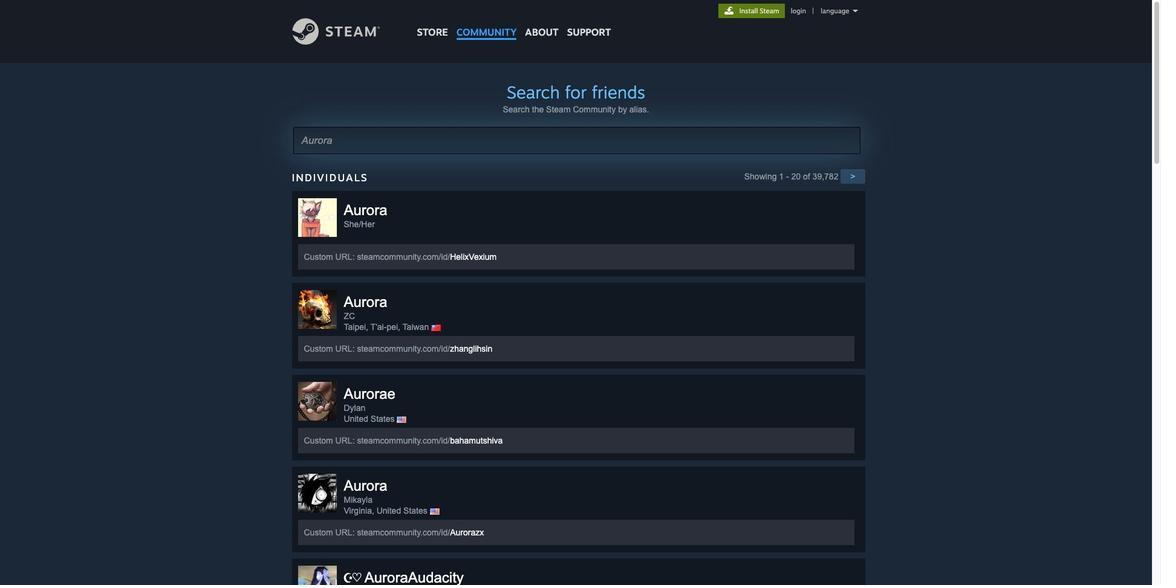 Task type: locate. For each thing, give the bounding box(es) containing it.
None text field
[[293, 127, 861, 154]]

account menu navigation
[[718, 4, 861, 18]]



Task type: describe. For each thing, give the bounding box(es) containing it.
global menu navigation
[[413, 0, 616, 44]]

link to the steam homepage image
[[292, 18, 398, 45]]



Task type: vqa. For each thing, say whether or not it's contained in the screenshot.
Link to the Steam Homepage image
yes



